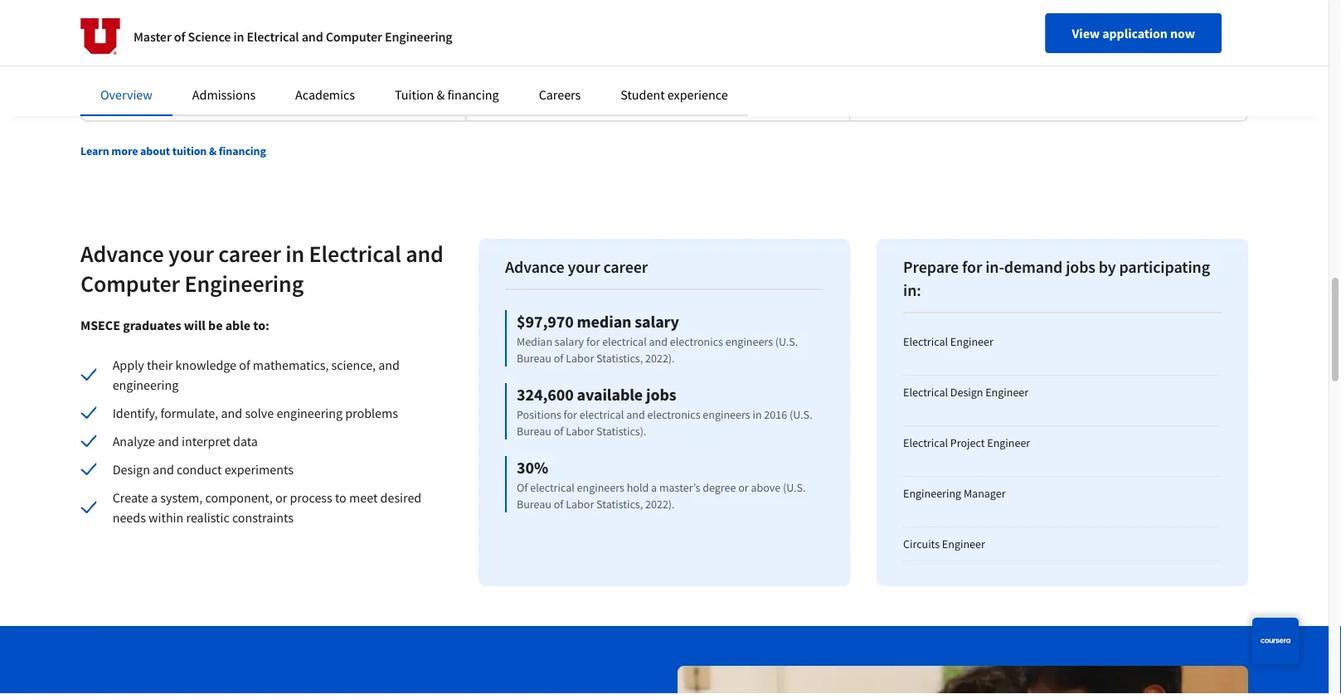 Task type: locate. For each thing, give the bounding box(es) containing it.
knowledge
[[176, 357, 237, 374]]

bureau down "positions" on the bottom of page
[[517, 424, 552, 439]]

electrical design engineer
[[904, 385, 1029, 400]]

a inside "30% of electrical engineers hold a master's degree or above (u.s. bureau of labor statistics, 2022)."
[[651, 481, 657, 496]]

1 horizontal spatial &
[[437, 86, 445, 103]]

eligible
[[971, 25, 1010, 41]]

1 vertical spatial design
[[113, 462, 150, 478]]

now
[[1171, 25, 1196, 41]]

advance for advance your career in electrical and computer engineering
[[80, 240, 164, 269]]

1 horizontal spatial your
[[568, 257, 600, 278]]

0 vertical spatial engineering
[[113, 377, 179, 393]]

should
[[1106, 60, 1143, 76]]

labor inside $97,970 median salary median salary for electrical and electronics engineers (u.s. bureau of labor statistics, 2022).
[[566, 351, 594, 366]]

bureau for $97,970
[[517, 351, 552, 366]]

experience
[[668, 86, 728, 103]]

0 vertical spatial electronics
[[670, 335, 723, 350]]

0 horizontal spatial computer
[[80, 269, 180, 298]]

statistics, for salary
[[597, 351, 643, 366]]

0 horizontal spatial advance
[[80, 240, 164, 269]]

0 vertical spatial 2022).
[[646, 351, 675, 366]]

(u.s. right above
[[783, 481, 806, 496]]

0 vertical spatial to
[[1013, 25, 1024, 41]]

mathematics,
[[253, 357, 329, 374]]

salary down "$97,970"
[[555, 335, 584, 350]]

electrical
[[247, 28, 299, 45], [309, 240, 401, 269], [904, 335, 948, 350], [904, 385, 948, 400], [904, 436, 948, 451]]

process
[[290, 490, 332, 506]]

0 vertical spatial engineering
[[385, 28, 453, 45]]

circuits
[[904, 537, 940, 552]]

1 vertical spatial statistics,
[[597, 497, 643, 512]]

engineers up 2016
[[726, 335, 773, 350]]

$97,970
[[517, 312, 574, 332]]

2 2022). from the top
[[646, 497, 675, 512]]

cover
[[892, 43, 921, 58]]

engineering down their
[[113, 377, 179, 393]]

1 vertical spatial for
[[587, 335, 600, 350]]

of inside apply their knowledge of mathematics, science, and engineering
[[239, 357, 250, 374]]

1 vertical spatial financing
[[219, 144, 266, 159]]

& right tuition
[[437, 86, 445, 103]]

a right as
[[274, 25, 280, 41]]

jobs right available
[[646, 385, 677, 406]]

advance inside advance your career in electrical and computer engineering
[[80, 240, 164, 269]]

experiments
[[225, 462, 294, 478]]

statistics, inside "30% of electrical engineers hold a master's degree or above (u.s. bureau of labor statistics, 2022)."
[[597, 497, 643, 512]]

1 horizontal spatial or
[[739, 481, 749, 496]]

2022). inside $97,970 median salary median salary for electrical and electronics engineers (u.s. bureau of labor statistics, 2022).
[[646, 351, 675, 366]]

1 vertical spatial labor
[[566, 424, 594, 439]]

(u.s. inside $97,970 median salary median salary for electrical and electronics engineers (u.s. bureau of labor statistics, 2022).
[[776, 335, 798, 350]]

circuits engineer
[[904, 537, 986, 552]]

0 vertical spatial be
[[955, 25, 968, 41]]

2 vertical spatial to
[[335, 490, 347, 506]]

1 horizontal spatial tuition
[[924, 43, 960, 58]]

overview
[[100, 86, 153, 103]]

a up the within
[[151, 490, 158, 506]]

1 vertical spatial bureau
[[517, 424, 552, 439]]

financing right tuition
[[448, 86, 499, 103]]

2022). down master's
[[646, 497, 675, 512]]

1 vertical spatial electronics
[[648, 408, 701, 423]]

advance up "$97,970"
[[505, 257, 565, 278]]

1 horizontal spatial advance
[[505, 257, 565, 278]]

bureau inside 324,600 available jobs positions for electrical and electronics engineers in 2016 (u.s. bureau of labor statistics).
[[517, 424, 552, 439]]

or inside create a system, component, or process to meet desired needs within realistic constraints
[[276, 490, 287, 506]]

1 horizontal spatial financing
[[448, 86, 499, 103]]

career up 'to:'
[[218, 240, 281, 269]]

university of utah logo image
[[80, 18, 120, 55]]

3 bureau from the top
[[517, 497, 552, 512]]

2 vertical spatial bureau
[[517, 497, 552, 512]]

in inside when completed in 2 years as a full-time student. list item
[[204, 25, 214, 41]]

1 horizontal spatial jobs
[[1066, 257, 1096, 278]]

bureau inside "30% of electrical engineers hold a master's degree or above (u.s. bureau of labor statistics, 2022)."
[[517, 497, 552, 512]]

0 vertical spatial (u.s.
[[776, 335, 798, 350]]

0 horizontal spatial career
[[218, 240, 281, 269]]

engineering right solve
[[277, 405, 343, 422]]

jobs left by at right
[[1066, 257, 1096, 278]]

0 horizontal spatial engineering
[[185, 269, 304, 298]]

students
[[878, 25, 926, 41]]

(u.s. inside "30% of electrical engineers hold a master's degree or above (u.s. bureau of labor statistics, 2022)."
[[783, 481, 806, 496]]

electrical down 30%
[[530, 481, 575, 496]]

0 horizontal spatial or
[[276, 490, 287, 506]]

for left in- on the right of page
[[962, 257, 983, 278]]

2 labor from the top
[[566, 424, 594, 439]]

salary right median
[[635, 312, 679, 332]]

2022). for electrical
[[646, 497, 675, 512]]

1 vertical spatial jobs
[[646, 385, 677, 406]]

your inside advance your career in electrical and computer engineering
[[169, 240, 214, 269]]

0 horizontal spatial design
[[113, 462, 150, 478]]

within
[[149, 510, 184, 526]]

0 horizontal spatial be
[[208, 317, 223, 334]]

engineers
[[726, 335, 773, 350], [703, 408, 751, 423], [577, 481, 625, 496]]

or for students
[[1115, 25, 1127, 41]]

0 vertical spatial design
[[951, 385, 984, 400]]

student experience
[[621, 86, 728, 103]]

0 horizontal spatial to
[[335, 490, 347, 506]]

engineer right project
[[988, 436, 1031, 451]]

engineers left 2016
[[703, 408, 751, 423]]

demand
[[1005, 257, 1063, 278]]

0 vertical spatial labor
[[566, 351, 594, 366]]

engineering for master of science in electrical and computer engineering
[[385, 28, 453, 45]]

0 horizontal spatial for
[[564, 408, 577, 423]]

or for 30%
[[739, 481, 749, 496]]

data
[[233, 433, 258, 450]]

when completed in 2 years as a full-time student.
[[109, 25, 376, 41]]

computer up graduates
[[80, 269, 180, 298]]

1 horizontal spatial salary
[[635, 312, 679, 332]]

engineering up tuition
[[385, 28, 453, 45]]

to left take
[[1013, 25, 1024, 41]]

2 bureau from the top
[[517, 424, 552, 439]]

engineering for advance your career in electrical and computer engineering
[[185, 269, 304, 298]]

1 horizontal spatial engineering
[[385, 28, 453, 45]]

bureau inside $97,970 median salary median salary for electrical and electronics engineers (u.s. bureau of labor statistics, 2022).
[[517, 351, 552, 366]]

electrical for electrical design engineer
[[904, 385, 948, 400]]

advance up msece
[[80, 240, 164, 269]]

prepare
[[904, 257, 959, 278]]

electrical inside 324,600 available jobs positions for electrical and electronics engineers in 2016 (u.s. bureau of labor statistics).
[[580, 408, 624, 423]]

and inside $97,970 median salary median salary for electrical and electronics engineers (u.s. bureau of labor statistics, 2022).
[[649, 335, 668, 350]]

0 horizontal spatial a
[[151, 490, 158, 506]]

your up will
[[169, 240, 214, 269]]

academics link
[[295, 86, 355, 103]]

2 vertical spatial labor
[[566, 497, 594, 512]]

time
[[304, 25, 328, 41]]

learn more about tuition & financing link
[[80, 144, 266, 159]]

design
[[951, 385, 984, 400], [113, 462, 150, 478]]

for
[[962, 257, 983, 278], [587, 335, 600, 350], [564, 408, 577, 423]]

financial
[[999, 60, 1045, 76]]

1 horizontal spatial engineering
[[277, 405, 343, 422]]

electronics up "30% of electrical engineers hold a master's degree or above (u.s. bureau of labor statistics, 2022)."
[[648, 408, 701, 423]]

advance your career
[[505, 257, 648, 278]]

bureau down median
[[517, 351, 552, 366]]

0 vertical spatial computer
[[326, 28, 382, 45]]

available
[[577, 385, 643, 406]]

1 horizontal spatial career
[[604, 257, 648, 278]]

1 labor from the top
[[566, 351, 594, 366]]

academics
[[295, 86, 355, 103]]

a inside create a system, component, or process to meet desired needs within realistic constraints
[[151, 490, 158, 506]]

1 horizontal spatial to
[[878, 43, 889, 58]]

a
[[274, 25, 280, 41], [651, 481, 657, 496], [151, 490, 158, 506]]

electrical for electrical engineer
[[904, 335, 948, 350]]

when
[[109, 25, 140, 41]]

1 2022). from the top
[[646, 351, 675, 366]]

in
[[204, 25, 214, 41], [234, 28, 244, 45], [986, 60, 996, 76], [286, 240, 305, 269], [753, 408, 762, 423]]

1 horizontal spatial a
[[274, 25, 280, 41]]

to inside create a system, component, or process to meet desired needs within realistic constraints
[[335, 490, 347, 506]]

your for advance your career
[[568, 257, 600, 278]]

career for advance your career
[[604, 257, 648, 278]]

of
[[174, 28, 185, 45], [554, 351, 564, 366], [239, 357, 250, 374], [554, 424, 564, 439], [554, 497, 564, 512]]

about
[[140, 144, 170, 159]]

electrical
[[602, 335, 647, 350], [580, 408, 624, 423], [530, 481, 575, 496]]

2022). inside "30% of electrical engineers hold a master's degree or above (u.s. bureau of labor statistics, 2022)."
[[646, 497, 675, 512]]

or
[[1115, 25, 1127, 41], [739, 481, 749, 496], [276, 490, 287, 506]]

overview link
[[100, 86, 153, 103]]

tuition inside students may be eligible to take out federal or private loans to cover tuition and other education-related costs. all students interested in financial assistance should complete the fafsa.
[[924, 43, 960, 58]]

1 vertical spatial electrical
[[580, 408, 624, 423]]

2 vertical spatial electrical
[[530, 481, 575, 496]]

electrical inside "30% of electrical engineers hold a master's degree or above (u.s. bureau of labor statistics, 2022)."
[[530, 481, 575, 496]]

(u.s. up 2016
[[776, 335, 798, 350]]

1 horizontal spatial design
[[951, 385, 984, 400]]

system,
[[160, 490, 203, 506]]

master of science in electrical and computer engineering
[[134, 28, 453, 45]]

msece
[[80, 317, 120, 334]]

degree
[[703, 481, 736, 496]]

be
[[955, 25, 968, 41], [208, 317, 223, 334]]

3 labor from the top
[[566, 497, 594, 512]]

to
[[1013, 25, 1024, 41], [878, 43, 889, 58], [335, 490, 347, 506]]

tuition down may
[[924, 43, 960, 58]]

0 horizontal spatial engineering
[[113, 377, 179, 393]]

view
[[1072, 25, 1100, 41]]

to left cover on the top of the page
[[878, 43, 889, 58]]

electrical engineer
[[904, 335, 994, 350]]

electronics up 324,600 available jobs positions for electrical and electronics engineers in 2016 (u.s. bureau of labor statistics).
[[670, 335, 723, 350]]

your for advance your career in electrical and computer engineering
[[169, 240, 214, 269]]

identify,
[[113, 405, 158, 422]]

or inside "30% of electrical engineers hold a master's degree or above (u.s. bureau of labor statistics, 2022)."
[[739, 481, 749, 496]]

&
[[437, 86, 445, 103], [209, 144, 217, 159]]

1 bureau from the top
[[517, 351, 552, 366]]

statistics,
[[597, 351, 643, 366], [597, 497, 643, 512]]

electrical down available
[[580, 408, 624, 423]]

all
[[1152, 43, 1165, 58]]

to left meet
[[335, 490, 347, 506]]

0 vertical spatial for
[[962, 257, 983, 278]]

tuition right about
[[172, 144, 207, 159]]

statistics).
[[597, 424, 647, 439]]

2 horizontal spatial or
[[1115, 25, 1127, 41]]

& right about
[[209, 144, 217, 159]]

students may be eligible to take out federal or private loans to cover tuition and other education-related costs. all students interested in financial assistance should complete the fafsa.
[[878, 25, 1200, 93]]

0 horizontal spatial jobs
[[646, 385, 677, 406]]

1 vertical spatial computer
[[80, 269, 180, 298]]

1 vertical spatial 2022).
[[646, 497, 675, 512]]

engineers inside "30% of electrical engineers hold a master's degree or above (u.s. bureau of labor statistics, 2022)."
[[577, 481, 625, 496]]

master
[[134, 28, 172, 45]]

1 vertical spatial engineers
[[703, 408, 751, 423]]

jobs inside prepare for in-demand jobs by participating in:
[[1066, 257, 1096, 278]]

engineering up "able"
[[185, 269, 304, 298]]

2 horizontal spatial a
[[651, 481, 657, 496]]

be inside students may be eligible to take out federal or private loans to cover tuition and other education-related costs. all students interested in financial assistance should complete the fafsa.
[[955, 25, 968, 41]]

or left above
[[739, 481, 749, 496]]

for right "positions" on the bottom of page
[[564, 408, 577, 423]]

(u.s. right 2016
[[790, 408, 813, 423]]

1 vertical spatial salary
[[555, 335, 584, 350]]

related
[[1077, 43, 1115, 58]]

0 vertical spatial statistics,
[[597, 351, 643, 366]]

apply
[[113, 357, 144, 374]]

and inside apply their knowledge of mathematics, science, and engineering
[[379, 357, 400, 374]]

1 vertical spatial &
[[209, 144, 217, 159]]

engineering up circuits
[[904, 486, 962, 501]]

for down median
[[587, 335, 600, 350]]

tuition & financing link
[[395, 86, 499, 103]]

electrical down median
[[602, 335, 647, 350]]

list containing when completed in 2 years as a full-time student.
[[80, 0, 1249, 122]]

federal
[[1074, 25, 1112, 41]]

0 vertical spatial jobs
[[1066, 257, 1096, 278]]

1 vertical spatial tuition
[[172, 144, 207, 159]]

career up median
[[604, 257, 648, 278]]

statistics, down hold
[[597, 497, 643, 512]]

or up 'constraints' on the left of page
[[276, 490, 287, 506]]

careers link
[[539, 86, 581, 103]]

labor inside "30% of electrical engineers hold a master's degree or above (u.s. bureau of labor statistics, 2022)."
[[566, 497, 594, 512]]

graduates
[[123, 317, 181, 334]]

0 vertical spatial tuition
[[924, 43, 960, 58]]

0 vertical spatial engineers
[[726, 335, 773, 350]]

1 horizontal spatial computer
[[326, 28, 382, 45]]

computer inside advance your career in electrical and computer engineering
[[80, 269, 180, 298]]

and inside 324,600 available jobs positions for electrical and electronics engineers in 2016 (u.s. bureau of labor statistics).
[[627, 408, 645, 423]]

advance for advance your career
[[505, 257, 565, 278]]

2 vertical spatial engineering
[[904, 486, 962, 501]]

2022). up 324,600 available jobs positions for electrical and electronics engineers in 2016 (u.s. bureau of labor statistics).
[[646, 351, 675, 366]]

engineering
[[385, 28, 453, 45], [185, 269, 304, 298], [904, 486, 962, 501]]

1 vertical spatial (u.s.
[[790, 408, 813, 423]]

bureau down of
[[517, 497, 552, 512]]

2 vertical spatial engineers
[[577, 481, 625, 496]]

1 horizontal spatial for
[[587, 335, 600, 350]]

0 vertical spatial &
[[437, 86, 445, 103]]

tuition & financing
[[395, 86, 499, 103]]

salary
[[635, 312, 679, 332], [555, 335, 584, 350]]

financing
[[448, 86, 499, 103], [219, 144, 266, 159]]

or inside students may be eligible to take out federal or private loans to cover tuition and other education-related costs. all students interested in financial assistance should complete the fafsa.
[[1115, 25, 1127, 41]]

in inside students may be eligible to take out federal or private loans to cover tuition and other education-related costs. all students interested in financial assistance should complete the fafsa.
[[986, 60, 996, 76]]

1 vertical spatial to
[[878, 43, 889, 58]]

tuition
[[924, 43, 960, 58], [172, 144, 207, 159]]

2 vertical spatial (u.s.
[[783, 481, 806, 496]]

engineers left hold
[[577, 481, 625, 496]]

list item
[[467, 0, 851, 121]]

engineer
[[951, 335, 994, 350], [986, 385, 1029, 400], [988, 436, 1031, 451], [942, 537, 986, 552]]

statistics, inside $97,970 median salary median salary for electrical and electronics engineers (u.s. bureau of labor statistics, 2022).
[[597, 351, 643, 366]]

computer right the full-
[[326, 28, 382, 45]]

for inside 324,600 available jobs positions for electrical and electronics engineers in 2016 (u.s. bureau of labor statistics).
[[564, 408, 577, 423]]

conduct
[[177, 462, 222, 478]]

engineer up electrical design engineer
[[951, 335, 994, 350]]

for inside prepare for in-demand jobs by participating in:
[[962, 257, 983, 278]]

median
[[577, 312, 632, 332]]

or up costs.
[[1115, 25, 1127, 41]]

0 vertical spatial electrical
[[602, 335, 647, 350]]

1 vertical spatial engineering
[[185, 269, 304, 298]]

view application now button
[[1046, 13, 1222, 53]]

statistics, up available
[[597, 351, 643, 366]]

2022).
[[646, 351, 675, 366], [646, 497, 675, 512]]

1 statistics, from the top
[[597, 351, 643, 366]]

0 vertical spatial bureau
[[517, 351, 552, 366]]

science
[[188, 28, 231, 45]]

career inside advance your career in electrical and computer engineering
[[218, 240, 281, 269]]

be right will
[[208, 317, 223, 334]]

2 statistics, from the top
[[597, 497, 643, 512]]

design up create
[[113, 462, 150, 478]]

electrical for electrical project engineer
[[904, 436, 948, 451]]

your up median
[[568, 257, 600, 278]]

be right may
[[955, 25, 968, 41]]

2 horizontal spatial for
[[962, 257, 983, 278]]

list
[[80, 0, 1249, 122]]

financing down admissions
[[219, 144, 266, 159]]

design up electrical project engineer
[[951, 385, 984, 400]]

2 vertical spatial for
[[564, 408, 577, 423]]

1 horizontal spatial be
[[955, 25, 968, 41]]

0 horizontal spatial your
[[169, 240, 214, 269]]

engineering inside advance your career in electrical and computer engineering
[[185, 269, 304, 298]]

30%
[[517, 458, 548, 479]]

a right hold
[[651, 481, 657, 496]]

students may be eligible to take out federal or private loans to cover tuition and other education-related costs. all students interested in financial assistance should complete the fafsa. list item
[[851, 0, 1235, 121]]



Task type: describe. For each thing, give the bounding box(es) containing it.
admissions link
[[192, 86, 256, 103]]

identify, formulate, and solve engineering problems
[[113, 405, 398, 422]]

view application now
[[1072, 25, 1196, 41]]

participating
[[1120, 257, 1211, 278]]

engineer up electrical project engineer
[[986, 385, 1029, 400]]

electronics inside 324,600 available jobs positions for electrical and electronics engineers in 2016 (u.s. bureau of labor statistics).
[[648, 408, 701, 423]]

engineer right circuits
[[942, 537, 986, 552]]

completed
[[143, 25, 201, 41]]

fafsa.
[[898, 77, 934, 93]]

engineering inside apply their knowledge of mathematics, science, and engineering
[[113, 377, 179, 393]]

labor for $97,970
[[566, 351, 594, 366]]

their
[[147, 357, 173, 374]]

of inside 324,600 available jobs positions for electrical and electronics engineers in 2016 (u.s. bureau of labor statistics).
[[554, 424, 564, 439]]

statistics, for electrical
[[597, 497, 643, 512]]

(u.s. inside 324,600 available jobs positions for electrical and electronics engineers in 2016 (u.s. bureau of labor statistics).
[[790, 408, 813, 423]]

of inside $97,970 median salary median salary for electrical and electronics engineers (u.s. bureau of labor statistics, 2022).
[[554, 351, 564, 366]]

student
[[621, 86, 665, 103]]

for inside $97,970 median salary median salary for electrical and electronics engineers (u.s. bureau of labor statistics, 2022).
[[587, 335, 600, 350]]

master's
[[660, 481, 701, 496]]

engineering manager
[[904, 486, 1006, 501]]

2 horizontal spatial to
[[1013, 25, 1024, 41]]

loans
[[1171, 25, 1200, 41]]

computer for advance your career in electrical and computer engineering
[[80, 269, 180, 298]]

2 horizontal spatial engineering
[[904, 486, 962, 501]]

the
[[878, 77, 895, 93]]

will
[[184, 317, 206, 334]]

engineers inside 324,600 available jobs positions for electrical and electronics engineers in 2016 (u.s. bureau of labor statistics).
[[703, 408, 751, 423]]

out
[[1053, 25, 1071, 41]]

solve
[[245, 405, 274, 422]]

in inside 324,600 available jobs positions for electrical and electronics engineers in 2016 (u.s. bureau of labor statistics).
[[753, 408, 762, 423]]

realistic
[[186, 510, 230, 526]]

tuition
[[395, 86, 434, 103]]

2016
[[764, 408, 788, 423]]

bureau for 30%
[[517, 497, 552, 512]]

admissions
[[192, 86, 256, 103]]

(u.s. for electrical
[[783, 481, 806, 496]]

labor for 30%
[[566, 497, 594, 512]]

learn
[[80, 144, 109, 159]]

application
[[1103, 25, 1168, 41]]

learn more about tuition & financing
[[80, 144, 266, 159]]

$97,970 median salary median salary for electrical and electronics engineers (u.s. bureau of labor statistics, 2022).
[[517, 312, 798, 366]]

above
[[751, 481, 781, 496]]

private
[[1130, 25, 1168, 41]]

by
[[1099, 257, 1116, 278]]

analyze
[[113, 433, 155, 450]]

interested
[[928, 60, 983, 76]]

meet
[[349, 490, 378, 506]]

median
[[517, 335, 553, 350]]

formulate,
[[161, 405, 218, 422]]

to:
[[253, 317, 270, 334]]

more
[[111, 144, 138, 159]]

create a system, component, or process to meet desired needs within realistic constraints
[[113, 490, 422, 526]]

prepare for in-demand jobs by participating in:
[[904, 257, 1211, 301]]

take
[[1027, 25, 1050, 41]]

complete
[[1146, 60, 1197, 76]]

years
[[227, 25, 256, 41]]

career for advance your career in electrical and computer engineering
[[218, 240, 281, 269]]

electrical inside advance your career in electrical and computer engineering
[[309, 240, 401, 269]]

hold
[[627, 481, 649, 496]]

in-
[[986, 257, 1005, 278]]

project
[[951, 436, 985, 451]]

30% of electrical engineers hold a master's degree or above (u.s. bureau of labor statistics, 2022).
[[517, 458, 806, 512]]

0 horizontal spatial &
[[209, 144, 217, 159]]

and inside students may be eligible to take out federal or private loans to cover tuition and other education-related costs. all students interested in financial assistance should complete the fafsa.
[[963, 43, 983, 58]]

0 vertical spatial salary
[[635, 312, 679, 332]]

interpret
[[182, 433, 231, 450]]

create
[[113, 490, 148, 506]]

student.
[[331, 25, 376, 41]]

may
[[929, 25, 952, 41]]

jobs inside 324,600 available jobs positions for electrical and electronics engineers in 2016 (u.s. bureau of labor statistics).
[[646, 385, 677, 406]]

and inside advance your career in electrical and computer engineering
[[406, 240, 444, 269]]

0 vertical spatial financing
[[448, 86, 499, 103]]

electrical inside $97,970 median salary median salary for electrical and electronics engineers (u.s. bureau of labor statistics, 2022).
[[602, 335, 647, 350]]

able
[[225, 317, 251, 334]]

1 vertical spatial engineering
[[277, 405, 343, 422]]

1 vertical spatial be
[[208, 317, 223, 334]]

constraints
[[232, 510, 294, 526]]

msece graduates will be able to:
[[80, 317, 270, 334]]

as
[[259, 25, 271, 41]]

electronics inside $97,970 median salary median salary for electrical and electronics engineers (u.s. bureau of labor statistics, 2022).
[[670, 335, 723, 350]]

positions
[[517, 408, 562, 423]]

science,
[[332, 357, 376, 374]]

analyze and interpret data
[[113, 433, 258, 450]]

when completed in 2 years as a full-time student. list item
[[82, 0, 467, 121]]

full-
[[283, 25, 304, 41]]

0 horizontal spatial tuition
[[172, 144, 207, 159]]

324,600
[[517, 385, 574, 406]]

0 horizontal spatial financing
[[219, 144, 266, 159]]

in inside advance your career in electrical and computer engineering
[[286, 240, 305, 269]]

other
[[986, 43, 1016, 58]]

problems
[[345, 405, 398, 422]]

2022). for salary
[[646, 351, 675, 366]]

apply their knowledge of mathematics, science, and engineering
[[113, 357, 400, 393]]

of inside "30% of electrical engineers hold a master's degree or above (u.s. bureau of labor statistics, 2022)."
[[554, 497, 564, 512]]

advance your career in electrical and computer engineering
[[80, 240, 444, 298]]

engineers inside $97,970 median salary median salary for electrical and electronics engineers (u.s. bureau of labor statistics, 2022).
[[726, 335, 773, 350]]

education-
[[1019, 43, 1077, 58]]

in:
[[904, 280, 922, 301]]

needs
[[113, 510, 146, 526]]

costs.
[[1118, 43, 1149, 58]]

(u.s. for salary
[[776, 335, 798, 350]]

labor inside 324,600 available jobs positions for electrical and electronics engineers in 2016 (u.s. bureau of labor statistics).
[[566, 424, 594, 439]]

of
[[517, 481, 528, 496]]

a inside list item
[[274, 25, 280, 41]]

computer for master of science in electrical and computer engineering
[[326, 28, 382, 45]]

0 horizontal spatial salary
[[555, 335, 584, 350]]



Task type: vqa. For each thing, say whether or not it's contained in the screenshot.
r
no



